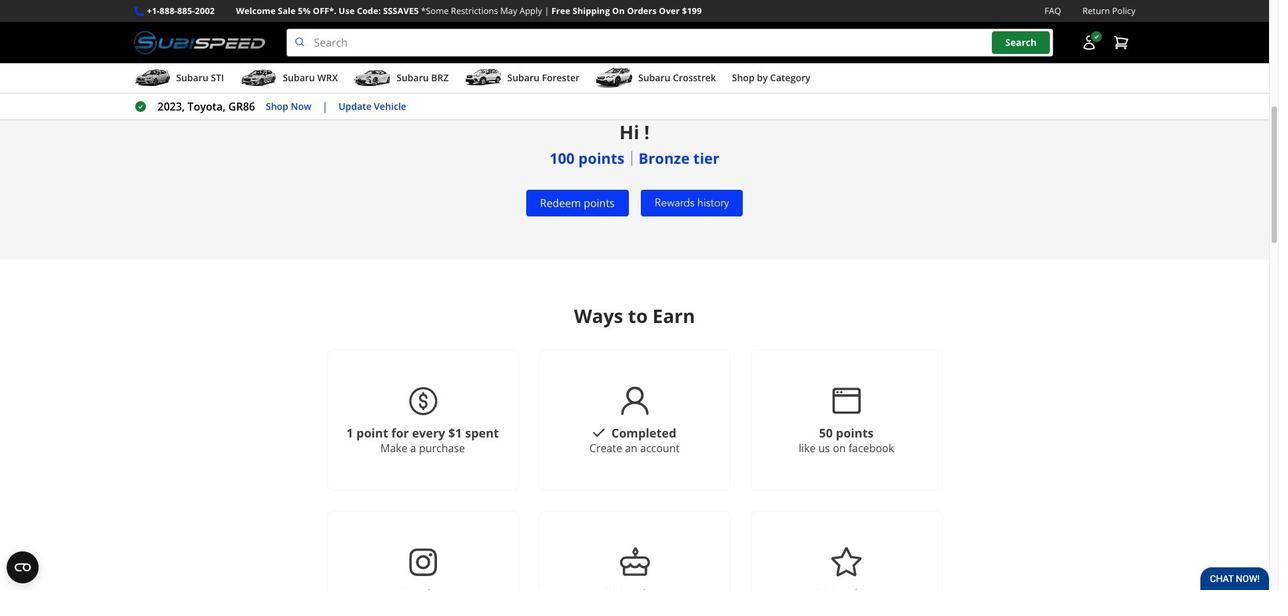 Task type: describe. For each thing, give the bounding box(es) containing it.
button image
[[1081, 35, 1097, 51]]

a subaru brz thumbnail image image
[[354, 68, 391, 88]]

a subaru wrx thumbnail image image
[[240, 68, 278, 88]]

open widget image
[[7, 552, 39, 584]]

a subaru forester thumbnail image image
[[465, 68, 502, 88]]

search input field
[[287, 29, 1053, 57]]

a subaru sti thumbnail image image
[[134, 68, 171, 88]]

a subaru crosstrek thumbnail image image
[[596, 68, 633, 88]]



Task type: vqa. For each thing, say whether or not it's contained in the screenshot.
A SUBARU FORESTER THUMBNAIL IMAGE
yes



Task type: locate. For each thing, give the bounding box(es) containing it.
heading
[[235, 303, 1035, 329]]

campaigns list list
[[235, 350, 1035, 591]]

subispeed logo image
[[134, 29, 265, 57]]



